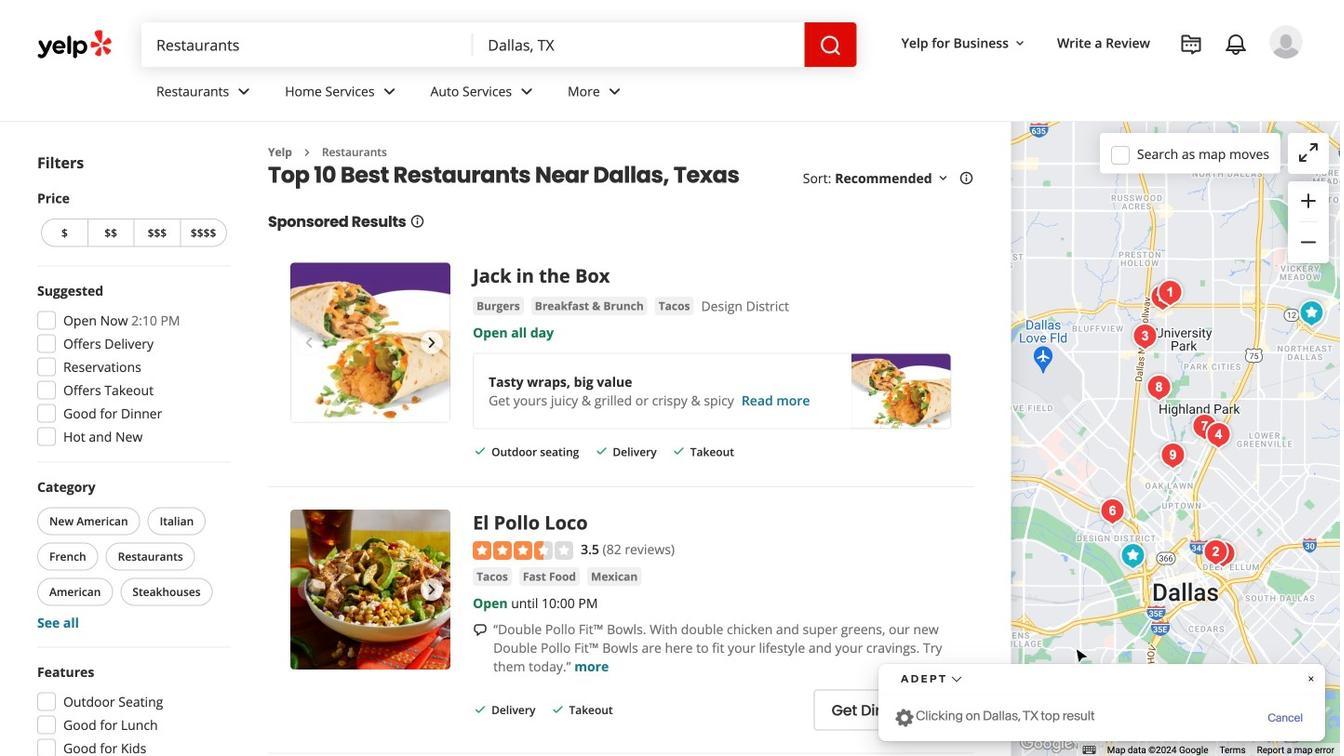 Task type: locate. For each thing, give the bounding box(es) containing it.
mister charles image
[[1186, 409, 1223, 446]]

16 checkmark v2 image
[[473, 444, 488, 459], [594, 444, 609, 459], [473, 703, 488, 717]]

expand map image
[[1298, 141, 1320, 164]]

1 horizontal spatial 16 checkmark v2 image
[[672, 444, 687, 459]]

24 chevron down v2 image
[[233, 80, 255, 103], [516, 80, 538, 103]]

1 vertical spatial slideshow element
[[290, 510, 451, 670]]

group
[[1288, 182, 1329, 263], [37, 189, 231, 251], [32, 282, 231, 452], [34, 478, 231, 632], [32, 663, 231, 757]]

next image
[[421, 332, 443, 354]]

24 chevron down v2 image
[[378, 80, 401, 103], [604, 80, 626, 103]]

none field things to do, nail salons, plumbers
[[141, 22, 473, 67]]

zoom out image
[[1298, 231, 1320, 254]]

0 horizontal spatial 24 chevron down v2 image
[[233, 80, 255, 103]]

electric shuffle image
[[1197, 534, 1235, 572]]

1 slideshow element from the top
[[290, 263, 451, 423]]

previous image
[[298, 332, 320, 354]]

0 vertical spatial slideshow element
[[290, 263, 451, 423]]

slideshow element
[[290, 263, 451, 423], [290, 510, 451, 670]]

2 none field from the left
[[473, 22, 805, 67]]

0 horizontal spatial 24 chevron down v2 image
[[378, 80, 401, 103]]

firehouse subs image
[[1293, 295, 1330, 332]]

0 horizontal spatial 16 checkmark v2 image
[[551, 703, 565, 717]]

1 horizontal spatial 24 chevron down v2 image
[[604, 80, 626, 103]]

16 info v2 image
[[959, 171, 974, 186]]

search image
[[820, 34, 842, 57]]

jack in the box image
[[1114, 538, 1152, 575]]

next image
[[421, 579, 443, 601]]

business categories element
[[141, 67, 1303, 121]]

google image
[[1016, 733, 1078, 757]]

2 24 chevron down v2 image from the left
[[604, 80, 626, 103]]

None field
[[141, 22, 473, 67], [473, 22, 805, 67]]

16 checkmark v2 image
[[672, 444, 687, 459], [551, 703, 565, 717]]

projects image
[[1180, 34, 1203, 56]]

the porch image
[[1200, 417, 1237, 454]]

zoom in image
[[1298, 190, 1320, 212]]

notifications image
[[1225, 34, 1247, 56]]

1 horizontal spatial 24 chevron down v2 image
[[516, 80, 538, 103]]

1 none field from the left
[[141, 22, 473, 67]]

None search field
[[141, 22, 857, 67]]



Task type: vqa. For each thing, say whether or not it's contained in the screenshot.
home services
no



Task type: describe. For each thing, give the bounding box(es) containing it.
rodeo goat image
[[1094, 493, 1131, 531]]

el pollo loco image
[[1335, 130, 1340, 168]]

mister o1 dallas image
[[1154, 437, 1192, 475]]

16 chevron down v2 image
[[936, 171, 951, 186]]

hawkers asian street food image
[[1205, 536, 1242, 573]]

none field address, neighborhood, city, state or zip
[[473, 22, 805, 67]]

the honor bar image
[[1141, 370, 1178, 407]]

address, neighborhood, city, state or zip text field
[[473, 22, 805, 67]]

previous image
[[298, 579, 320, 601]]

1 vertical spatial 16 checkmark v2 image
[[551, 703, 565, 717]]

0 vertical spatial 16 checkmark v2 image
[[672, 444, 687, 459]]

map region
[[789, 0, 1340, 757]]

3.5 star rating image
[[473, 542, 573, 561]]

16 speech v2 image
[[473, 623, 488, 638]]

ruby a. image
[[1270, 25, 1303, 59]]

2 slideshow element from the top
[[290, 510, 451, 670]]

things to do, nail salons, plumbers text field
[[141, 22, 473, 67]]

2 24 chevron down v2 image from the left
[[516, 80, 538, 103]]

keyboard shortcuts image
[[1083, 747, 1096, 755]]

il bracco image
[[1152, 275, 1189, 312]]

1 24 chevron down v2 image from the left
[[378, 80, 401, 103]]

malai kitchen image
[[1144, 279, 1181, 316]]

user actions element
[[887, 23, 1329, 138]]

1 24 chevron down v2 image from the left
[[233, 80, 255, 103]]

16 chevron right v2 image
[[300, 145, 314, 160]]

hudson house image
[[1127, 318, 1164, 356]]

16 chevron down v2 image
[[1013, 36, 1028, 51]]

16 info v2 image
[[410, 214, 425, 229]]



